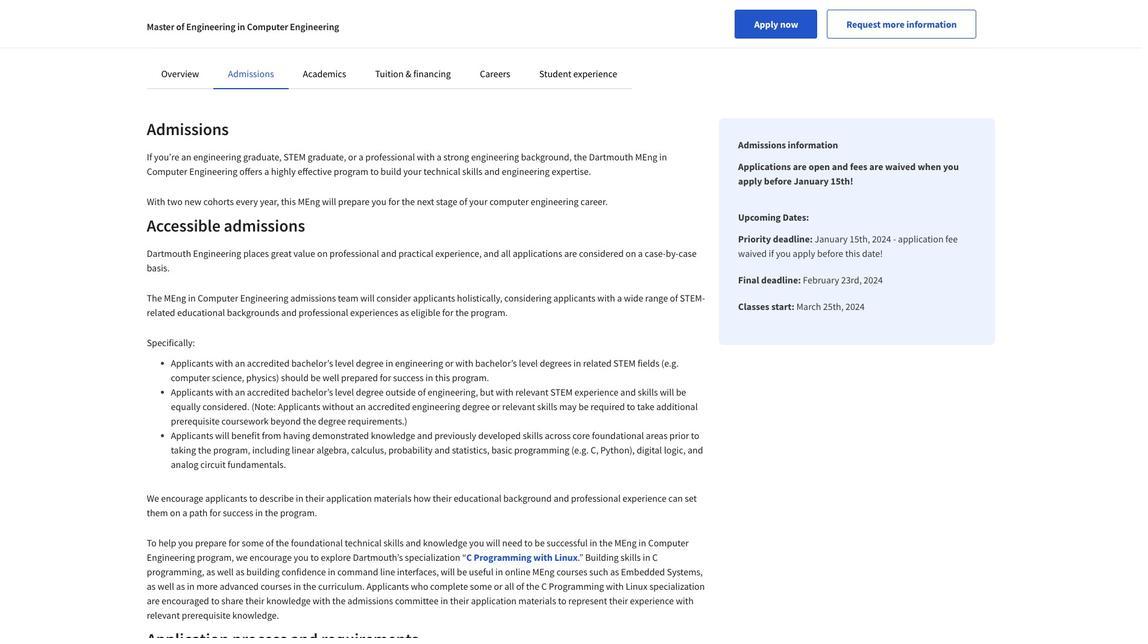 Task type: describe. For each thing, give the bounding box(es) containing it.
circuit
[[200, 458, 226, 470]]

computer inside to help you prepare for some of the foundational technical skills and knowledge you will need to be successful in the meng in computer engineering program, we encourage you to explore dartmouth's specialization "
[[649, 537, 689, 549]]

skills inside if you're an engineering graduate, stem graduate, or a professional with a strong engineering background, the dartmouth meng in computer engineering offers a highly effective program to build your technical skills and engineering expertise.
[[463, 165, 483, 177]]

application inside ." building skills in c programming, as well as building confidence in command line interfaces, will be useful in online meng courses such as embedded systems, as well as in more advanced courses in the curriculum. applicants who complete some or all of the c programming with linux specialization are encouraged to share their knowledge with the admissions committee in their application materials to represent their experience with relevant prerequisite knowledge.
[[471, 595, 517, 607]]

a inside dartmouth engineering places great value on professional and practical experience, and all applications are considered on a case-by-case basis.
[[638, 247, 643, 259]]

or down but
[[492, 400, 501, 412]]

path
[[189, 507, 208, 519]]

the inside the meng in computer engineering admissions team will consider applicants holistically, considering applicants with a wide range of stem- related educational backgrounds and professional experiences as eligible for the program.
[[456, 306, 469, 318]]

computer inside the meng in computer engineering admissions team will consider applicants holistically, considering applicants with a wide range of stem- related educational backgrounds and professional experiences as eligible for the program.
[[198, 292, 238, 304]]

applications
[[513, 247, 563, 259]]

0 horizontal spatial c
[[467, 551, 472, 563]]

encourage inside to help you prepare for some of the foundational technical skills and knowledge you will need to be successful in the meng in computer engineering program, we encourage you to explore dartmouth's specialization "
[[250, 551, 292, 563]]

2 horizontal spatial c
[[653, 551, 658, 563]]

a inside the meng in computer engineering admissions team will consider applicants holistically, considering applicants with a wide range of stem- related educational backgrounds and professional experiences as eligible for the program.
[[617, 292, 622, 304]]

engineering up "outside"
[[395, 357, 443, 369]]

be inside to help you prepare for some of the foundational technical skills and knowledge you will need to be successful in the meng in computer engineering program, we encourage you to explore dartmouth's specialization "
[[535, 537, 545, 549]]

if you're an engineering graduate, stem graduate, or a professional with a strong engineering background, the dartmouth meng in computer engineering offers a highly effective program to build your technical skills and engineering expertise.
[[147, 151, 667, 177]]

25th,
[[824, 300, 844, 312]]

successful
[[547, 537, 588, 549]]

their up knowledge.
[[246, 595, 265, 607]]

as up advanced
[[236, 566, 245, 578]]

for inside the meng in computer engineering admissions team will consider applicants holistically, considering applicants with a wide range of stem- related educational backgrounds and professional experiences as eligible for the program.
[[443, 306, 454, 318]]

meng inside to help you prepare for some of the foundational technical skills and knowledge you will need to be successful in the meng in computer engineering program, we encourage you to explore dartmouth's specialization "
[[615, 537, 637, 549]]

developed
[[479, 429, 521, 441]]

are left open
[[793, 160, 807, 172]]

programming
[[515, 444, 570, 456]]

dates:
[[783, 211, 810, 223]]

you right help
[[178, 537, 193, 549]]

basis.
[[147, 262, 170, 274]]

are inside ." building skills in c programming, as well as building confidence in command line interfaces, will be useful in online meng courses such as embedded systems, as well as in more advanced courses in the curriculum. applicants who complete some or all of the c programming with linux specialization are encouraged to share their knowledge with the admissions committee in their application materials to represent their experience with relevant prerequisite knowledge.
[[147, 595, 160, 607]]

prior
[[670, 429, 690, 441]]

with up the science,
[[215, 357, 233, 369]]

background
[[504, 492, 552, 504]]

to left the share
[[211, 595, 220, 607]]

admissions up you're
[[147, 118, 229, 140]]

on inside we encourage applicants to describe in their application materials how their educational background and professional experience can set them on a path for success in the program.
[[170, 507, 181, 519]]

build
[[381, 165, 402, 177]]

1 horizontal spatial well
[[217, 566, 234, 578]]

&
[[406, 68, 412, 80]]

accessible
[[147, 215, 221, 236]]

an up the science,
[[235, 357, 245, 369]]

classes start: march 25th, 2024
[[739, 300, 865, 312]]

to inside we encourage applicants to describe in their application materials how their educational background and professional experience can set them on a path for success in the program.
[[249, 492, 258, 504]]

apply for applications
[[739, 175, 763, 187]]

materials inside we encourage applicants to describe in their application materials how their educational background and professional experience can set them on a path for success in the program.
[[374, 492, 412, 504]]

an up requirements.)
[[356, 400, 366, 412]]

highly
[[271, 165, 296, 177]]

to up c programming with linux link
[[525, 537, 533, 549]]

the inside we encourage applicants to describe in their application materials how their educational background and professional experience can set them on a path for success in the program.
[[265, 507, 278, 519]]

great
[[271, 247, 292, 259]]

as right the programming,
[[206, 566, 215, 578]]

1 horizontal spatial (e.g.
[[662, 357, 679, 369]]

prerequisite for equally
[[171, 415, 220, 427]]

core
[[573, 429, 590, 441]]

advanced
[[220, 580, 259, 592]]

overview
[[161, 68, 199, 80]]

stage
[[436, 195, 458, 207]]

0 vertical spatial relevant
[[516, 386, 549, 398]]

engineering right 'master'
[[186, 21, 236, 33]]

." building skills in c programming, as well as building confidence in command line interfaces, will be useful in online meng courses such as embedded systems, as well as in more advanced courses in the curriculum. applicants who complete some or all of the c programming with linux specialization are encouraged to share their knowledge with the admissions committee in their application materials to represent their experience with relevant prerequisite knowledge.
[[147, 551, 705, 621]]

(note:
[[252, 400, 276, 412]]

all inside dartmouth engineering places great value on professional and practical experience, and all applications are considered on a case-by-case basis.
[[501, 247, 511, 259]]

careers
[[480, 68, 511, 80]]

0 vertical spatial computer
[[490, 195, 529, 207]]

an down the science,
[[235, 386, 245, 398]]

program, inside applicants with an accredited bachelor's level degree in engineering or with bachelor's level degrees in related stem fields (e.g. computer science, physics) should be well prepared for success in this program. applicants with an accredited bachelor's level degree outside of engineering, but with relevant stem experience and skills will be equally considered. (note: applicants without an accredited engineering degree or relevant skills may be required to take additional prerequisite coursework beyond the degree requirements.) applicants will benefit from having demonstrated knowledge and previously developed skills across core foundational areas prior to taking the program, including linear algebra, calculus, probability and statistics, basic programming (e.g. c, python), digital logic, and analog circuit fundamentals.
[[213, 444, 250, 456]]

as up encouraged
[[176, 580, 185, 592]]

skills inside to help you prepare for some of the foundational technical skills and knowledge you will need to be successful in the meng in computer engineering program, we encourage you to explore dartmouth's specialization "
[[384, 537, 404, 549]]

2024 inside january 15th, 2024 - application fee waived if you apply before this date!
[[873, 233, 892, 245]]

applicants up beyond
[[278, 400, 320, 412]]

encourage inside we encourage applicants to describe in their application materials how their educational background and professional experience can set them on a path for success in the program.
[[161, 492, 203, 504]]

1 horizontal spatial prepare
[[338, 195, 370, 207]]

of inside to help you prepare for some of the foundational technical skills and knowledge you will need to be successful in the meng in computer engineering program, we encourage you to explore dartmouth's specialization "
[[266, 537, 274, 549]]

admissions down master of engineering in computer engineering
[[228, 68, 274, 80]]

you're
[[154, 151, 179, 163]]

degree down prepared
[[356, 386, 384, 398]]

the meng in computer engineering admissions team will consider applicants holistically, considering applicants with a wide range of stem- related educational backgrounds and professional experiences as eligible for the program.
[[147, 292, 706, 318]]

applicants with an accredited bachelor's level degree in engineering or with bachelor's level degrees in related stem fields (e.g. computer science, physics) should be well prepared for success in this program. applicants with an accredited bachelor's level degree outside of engineering, but with relevant stem experience and skills will be equally considered. (note: applicants without an accredited engineering degree or relevant skills may be required to take additional prerequisite coursework beyond the degree requirements.) applicants will benefit from having demonstrated knowledge and previously developed skills across core foundational areas prior to taking the program, including linear algebra, calculus, probability and statistics, basic programming (e.g. c, python), digital logic, and analog circuit fundamentals.
[[171, 357, 704, 470]]

2 graduate, from the left
[[308, 151, 346, 163]]

specialization inside to help you prepare for some of the foundational technical skills and knowledge you will need to be successful in the meng in computer engineering program, we encourage you to explore dartmouth's specialization "
[[405, 551, 461, 563]]

take
[[638, 400, 655, 412]]

degree down but
[[462, 400, 490, 412]]

required
[[591, 400, 625, 412]]

priority deadline:
[[739, 233, 813, 245]]

of inside the meng in computer engineering admissions team will consider applicants holistically, considering applicants with a wide range of stem- related educational backgrounds and professional experiences as eligible for the program.
[[670, 292, 678, 304]]

considering
[[505, 292, 552, 304]]

as down the programming,
[[147, 580, 156, 592]]

engineering,
[[428, 386, 478, 398]]

0 vertical spatial this
[[281, 195, 296, 207]]

technical inside to help you prepare for some of the foundational technical skills and knowledge you will need to be successful in the meng in computer engineering program, we encourage you to explore dartmouth's specialization "
[[345, 537, 382, 549]]

1 vertical spatial accredited
[[247, 386, 290, 398]]

background,
[[521, 151, 572, 163]]

consider
[[377, 292, 411, 304]]

0 vertical spatial accredited
[[247, 357, 290, 369]]

of right 'master'
[[176, 21, 185, 33]]

engineering down engineering,
[[412, 400, 460, 412]]

academics link
[[303, 68, 346, 80]]

year,
[[260, 195, 279, 207]]

1 horizontal spatial c
[[542, 580, 547, 592]]

1 horizontal spatial on
[[317, 247, 328, 259]]

additional
[[657, 400, 698, 412]]

specialization inside ." building skills in c programming, as well as building confidence in command line interfaces, will be useful in online meng courses such as embedded systems, as well as in more advanced courses in the curriculum. applicants who complete some or all of the c programming with linux specialization are encouraged to share their knowledge with the admissions committee in their application materials to represent their experience with relevant prerequisite knowledge.
[[650, 580, 705, 592]]

case
[[679, 247, 697, 259]]

success inside we encourage applicants to describe in their application materials how their educational background and professional experience can set them on a path for success in the program.
[[223, 507, 253, 519]]

2 horizontal spatial applicants
[[554, 292, 596, 304]]

a inside we encourage applicants to describe in their application materials how their educational background and professional experience can set them on a path for success in the program.
[[183, 507, 187, 519]]

professional inside if you're an engineering graduate, stem graduate, or a professional with a strong engineering background, the dartmouth meng in computer engineering offers a highly effective program to build your technical skills and engineering expertise.
[[366, 151, 415, 163]]

the inside if you're an engineering graduate, stem graduate, or a professional with a strong engineering background, the dartmouth meng in computer engineering offers a highly effective program to build your technical skills and engineering expertise.
[[574, 151, 587, 163]]

with right but
[[496, 386, 514, 398]]

level up without
[[335, 386, 354, 398]]

or inside if you're an engineering graduate, stem graduate, or a professional with a strong engineering background, the dartmouth meng in computer engineering offers a highly effective program to build your technical skills and engineering expertise.
[[348, 151, 357, 163]]

some inside ." building skills in c programming, as well as building confidence in command line interfaces, will be useful in online meng courses such as embedded systems, as well as in more advanced courses in the curriculum. applicants who complete some or all of the c programming with linux specialization are encouraged to share their knowledge with the admissions committee in their application materials to represent their experience with relevant prerequisite knowledge.
[[470, 580, 492, 592]]

be right may
[[579, 400, 589, 412]]

to right prior
[[691, 429, 700, 441]]

skills inside ." building skills in c programming, as well as building confidence in command line interfaces, will be useful in online meng courses such as embedded systems, as well as in more advanced courses in the curriculum. applicants who complete some or all of the c programming with linux specialization are encouraged to share their knowledge with the admissions committee in their application materials to represent their experience with relevant prerequisite knowledge.
[[621, 551, 641, 563]]

for inside applicants with an accredited bachelor's level degree in engineering or with bachelor's level degrees in related stem fields (e.g. computer science, physics) should be well prepared for success in this program. applicants with an accredited bachelor's level degree outside of engineering, but with relevant stem experience and skills will be equally considered. (note: applicants without an accredited engineering degree or relevant skills may be required to take additional prerequisite coursework beyond the degree requirements.) applicants will benefit from having demonstrated knowledge and previously developed skills across core foundational areas prior to taking the program, including linear algebra, calculus, probability and statistics, basic programming (e.g. c, python), digital logic, and analog circuit fundamentals.
[[380, 371, 391, 384]]

of right stage
[[460, 195, 468, 207]]

command
[[338, 566, 379, 578]]

or inside ." building skills in c programming, as well as building confidence in command line interfaces, will be useful in online meng courses such as embedded systems, as well as in more advanced courses in the curriculum. applicants who complete some or all of the c programming with linux specialization are encouraged to share their knowledge with the admissions committee in their application materials to represent their experience with relevant prerequisite knowledge.
[[494, 580, 503, 592]]

will left the benefit
[[215, 429, 230, 441]]

level left the degrees
[[519, 357, 538, 369]]

foundational inside applicants with an accredited bachelor's level degree in engineering or with bachelor's level degrees in related stem fields (e.g. computer science, physics) should be well prepared for success in this program. applicants with an accredited bachelor's level degree outside of engineering, but with relevant stem experience and skills will be equally considered. (note: applicants without an accredited engineering degree or relevant skills may be required to take additional prerequisite coursework beyond the degree requirements.) applicants will benefit from having demonstrated knowledge and previously developed skills across core foundational areas prior to taking the program, including linear algebra, calculus, probability and statistics, basic programming (e.g. c, python), digital logic, and analog circuit fundamentals.
[[592, 429, 644, 441]]

complete
[[430, 580, 468, 592]]

start:
[[772, 300, 795, 312]]

systems,
[[667, 566, 703, 578]]

courses
[[261, 580, 292, 592]]

if
[[769, 247, 774, 259]]

engineering inside to help you prepare for some of the foundational technical skills and knowledge you will need to be successful in the meng in computer engineering program, we encourage you to explore dartmouth's specialization "
[[147, 551, 195, 563]]

with down the curriculum.
[[313, 595, 331, 607]]

offers
[[240, 165, 262, 177]]

applicants up taking
[[171, 429, 213, 441]]

specifically:
[[147, 337, 197, 349]]

range
[[646, 292, 668, 304]]

physics)
[[246, 371, 279, 384]]

knowledge inside applicants with an accredited bachelor's level degree in engineering or with bachelor's level degrees in related stem fields (e.g. computer science, physics) should be well prepared for success in this program. applicants with an accredited bachelor's level degree outside of engineering, but with relevant stem experience and skills will be equally considered. (note: applicants without an accredited engineering degree or relevant skills may be required to take additional prerequisite coursework beyond the degree requirements.) applicants will benefit from having demonstrated knowledge and previously developed skills across core foundational areas prior to taking the program, including linear algebra, calculus, probability and statistics, basic programming (e.g. c, python), digital logic, and analog circuit fundamentals.
[[371, 429, 415, 441]]

financing
[[414, 68, 451, 80]]

educational inside we encourage applicants to describe in their application materials how their educational background and professional experience can set them on a path for success in the program.
[[454, 492, 502, 504]]

their right represent
[[609, 595, 628, 607]]

equally
[[171, 400, 201, 412]]

a up program
[[359, 151, 364, 163]]

waived for if
[[739, 247, 767, 259]]

applicants up equally
[[171, 386, 213, 398]]

now
[[781, 18, 799, 30]]

to
[[147, 537, 157, 549]]

experience inside ." building skills in c programming, as well as building confidence in command line interfaces, will be useful in online meng courses such as embedded systems, as well as in more advanced courses in the curriculum. applicants who complete some or all of the c programming with linux specialization are encouraged to share their knowledge with the admissions committee in their application materials to represent their experience with relevant prerequisite knowledge.
[[630, 595, 674, 607]]

january inside applications are open and fees are waived when you apply before january 15th!
[[794, 175, 829, 187]]

linux inside ." building skills in c programming, as well as building confidence in command line interfaces, will be useful in online meng courses such as embedded systems, as well as in more advanced courses in the curriculum. applicants who complete some or all of the c programming with linux specialization are encouraged to share their knowledge with the admissions committee in their application materials to represent their experience with relevant prerequisite knowledge.
[[626, 580, 648, 592]]

encouraged
[[162, 595, 209, 607]]

with up considered.
[[215, 386, 233, 398]]

engineering up offers
[[193, 151, 241, 163]]

their right how
[[433, 492, 452, 504]]

linear
[[292, 444, 315, 456]]

a right offers
[[264, 165, 269, 177]]

and inside we encourage applicants to describe in their application materials how their educational background and professional experience can set them on a path for success in the program.
[[554, 492, 570, 504]]

and inside the meng in computer engineering admissions team will consider applicants holistically, considering applicants with a wide range of stem- related educational backgrounds and professional experiences as eligible for the program.
[[281, 306, 297, 318]]

committee
[[395, 595, 439, 607]]

fields
[[638, 357, 660, 369]]

2 horizontal spatial stem
[[614, 357, 636, 369]]

skills left may
[[537, 400, 558, 412]]

when
[[918, 160, 942, 172]]

1 horizontal spatial your
[[470, 195, 488, 207]]

skills up take
[[638, 386, 658, 398]]

information inside button
[[907, 18, 957, 30]]

with up meng courses
[[534, 551, 553, 563]]

applicants down the specifically: on the bottom of the page
[[171, 357, 213, 369]]

overview link
[[161, 68, 199, 80]]

prerequisite for to
[[182, 609, 231, 621]]

-
[[894, 233, 897, 245]]

an inside if you're an engineering graduate, stem graduate, or a professional with a strong engineering background, the dartmouth meng in computer engineering offers a highly effective program to build your technical skills and engineering expertise.
[[181, 151, 191, 163]]

cohorts
[[204, 195, 234, 207]]

knowledge inside ." building skills in c programming, as well as building confidence in command line interfaces, will be useful in online meng courses such as embedded systems, as well as in more advanced courses in the curriculum. applicants who complete some or all of the c programming with linux specialization are encouraged to share their knowledge with the admissions committee in their application materials to represent their experience with relevant prerequisite knowledge.
[[267, 595, 311, 607]]

computer inside if you're an engineering graduate, stem graduate, or a professional with a strong engineering background, the dartmouth meng in computer engineering offers a highly effective program to build your technical skills and engineering expertise.
[[147, 165, 187, 177]]

your inside if you're an engineering graduate, stem graduate, or a professional with a strong engineering background, the dartmouth meng in computer engineering offers a highly effective program to build your technical skills and engineering expertise.
[[404, 165, 422, 177]]

engineering down expertise.
[[531, 195, 579, 207]]

admissions up applications
[[739, 139, 786, 151]]

professional inside dartmouth engineering places great value on professional and practical experience, and all applications are considered on a case-by-case basis.
[[330, 247, 379, 259]]

engineering right strong at the left of the page
[[471, 151, 519, 163]]

them
[[147, 507, 168, 519]]

degree up prepared
[[356, 357, 384, 369]]

for down build
[[389, 195, 400, 207]]

you down build
[[372, 195, 387, 207]]

accessible admissions
[[147, 215, 305, 236]]

applicants inside we encourage applicants to describe in their application materials how their educational background and professional experience can set them on a path for success in the program.
[[205, 492, 247, 504]]

skills up programming at the left bottom of the page
[[523, 429, 543, 441]]

describe
[[260, 492, 294, 504]]

their down complete
[[450, 595, 469, 607]]

outside
[[386, 386, 416, 398]]

date!
[[863, 247, 883, 259]]

and inside to help you prepare for some of the foundational technical skills and knowledge you will need to be successful in the meng in computer engineering program, we encourage you to explore dartmouth's specialization "
[[406, 537, 421, 549]]

level up prepared
[[335, 357, 354, 369]]

eligible
[[411, 306, 441, 318]]

c programming with linux
[[467, 551, 578, 563]]

to up confidence
[[311, 551, 319, 563]]

prepared
[[341, 371, 378, 384]]

admissions link
[[228, 68, 274, 80]]

prepare inside to help you prepare for some of the foundational technical skills and knowledge you will need to be successful in the meng in computer engineering program, we encourage you to explore dartmouth's specialization "
[[195, 537, 227, 549]]

student experience link
[[540, 68, 618, 80]]

bachelor's up should
[[292, 357, 333, 369]]

or up engineering,
[[445, 357, 454, 369]]

be inside ." building skills in c programming, as well as building confidence in command line interfaces, will be useful in online meng courses such as embedded systems, as well as in more advanced courses in the curriculum. applicants who complete some or all of the c programming with linux specialization are encouraged to share their knowledge with the admissions committee in their application materials to represent their experience with relevant prerequisite knowledge.
[[457, 566, 467, 578]]

well inside applicants with an accredited bachelor's level degree in engineering or with bachelor's level degrees in related stem fields (e.g. computer science, physics) should be well prepared for success in this program. applicants with an accredited bachelor's level degree outside of engineering, but with relevant stem experience and skills will be equally considered. (note: applicants without an accredited engineering degree or relevant skills may be required to take additional prerequisite coursework beyond the degree requirements.) applicants will benefit from having demonstrated knowledge and previously developed skills across core foundational areas prior to taking the program, including linear algebra, calculus, probability and statistics, basic programming (e.g. c, python), digital logic, and analog circuit fundamentals.
[[323, 371, 339, 384]]

including
[[252, 444, 290, 456]]

knowledge inside to help you prepare for some of the foundational technical skills and knowledge you will need to be successful in the meng in computer engineering program, we encourage you to explore dartmouth's specialization "
[[423, 537, 468, 549]]

careers link
[[480, 68, 511, 80]]

their right describe
[[306, 492, 325, 504]]

dartmouth inside dartmouth engineering places great value on professional and practical experience, and all applications are considered on a case-by-case basis.
[[147, 247, 191, 259]]

as inside the meng in computer engineering admissions team will consider applicants holistically, considering applicants with a wide range of stem- related educational backgrounds and professional experiences as eligible for the program.
[[400, 306, 409, 318]]

be up additional
[[676, 386, 687, 398]]

in inside the meng in computer engineering admissions team will consider applicants holistically, considering applicants with a wide range of stem- related educational backgrounds and professional experiences as eligible for the program.
[[188, 292, 196, 304]]

the
[[147, 292, 162, 304]]

with inside if you're an engineering graduate, stem graduate, or a professional with a strong engineering background, the dartmouth meng in computer engineering offers a highly effective program to build your technical skills and engineering expertise.
[[417, 151, 435, 163]]

are right fees
[[870, 160, 884, 172]]

as right such in the right bottom of the page
[[611, 566, 619, 578]]

dartmouth inside if you're an engineering graduate, stem graduate, or a professional with a strong engineering background, the dartmouth meng in computer engineering offers a highly effective program to build your technical skills and engineering expertise.
[[589, 151, 634, 163]]

team
[[338, 292, 359, 304]]

more inside button
[[883, 18, 905, 30]]

you up useful
[[470, 537, 484, 549]]

before for january
[[765, 175, 792, 187]]

new
[[185, 195, 202, 207]]

should
[[281, 371, 309, 384]]

computer up admissions link
[[247, 21, 288, 33]]

taking
[[171, 444, 196, 456]]

0 vertical spatial linux
[[555, 551, 578, 563]]

all inside ." building skills in c programming, as well as building confidence in command line interfaces, will be useful in online meng courses such as embedded systems, as well as in more advanced courses in the curriculum. applicants who complete some or all of the c programming with linux specialization are encouraged to share their knowledge with the admissions committee in their application materials to represent their experience with relevant prerequisite knowledge.
[[505, 580, 515, 592]]

two
[[167, 195, 183, 207]]

we encourage applicants to describe in their application materials how their educational background and professional experience can set them on a path for success in the program.
[[147, 492, 697, 519]]

a left strong at the left of the page
[[437, 151, 442, 163]]

degrees
[[540, 357, 572, 369]]

1 vertical spatial relevant
[[503, 400, 536, 412]]



Task type: vqa. For each thing, say whether or not it's contained in the screenshot.
MPH
no



Task type: locate. For each thing, give the bounding box(es) containing it.
0 vertical spatial deadline:
[[773, 233, 813, 245]]

will
[[322, 195, 336, 207], [361, 292, 375, 304], [660, 386, 675, 398], [215, 429, 230, 441], [486, 537, 501, 549], [441, 566, 455, 578]]

foundational up python),
[[592, 429, 644, 441]]

0 vertical spatial prepare
[[338, 195, 370, 207]]

program, down the benefit
[[213, 444, 250, 456]]

1 horizontal spatial encourage
[[250, 551, 292, 563]]

experience up required
[[575, 386, 619, 398]]

with up engineering,
[[456, 357, 474, 369]]

will inside to help you prepare for some of the foundational technical skills and knowledge you will need to be successful in the meng in computer engineering program, we encourage you to explore dartmouth's specialization "
[[486, 537, 501, 549]]

effective
[[298, 165, 332, 177]]

who
[[411, 580, 429, 592]]

computer
[[247, 21, 288, 33], [147, 165, 187, 177], [198, 292, 238, 304], [649, 537, 689, 549]]

application inside january 15th, 2024 - application fee waived if you apply before this date!
[[899, 233, 944, 245]]

before for this
[[818, 247, 844, 259]]

of right "outside"
[[418, 386, 426, 398]]

we
[[236, 551, 248, 563]]

backgrounds
[[227, 306, 280, 318]]

1 vertical spatial related
[[583, 357, 612, 369]]

1 horizontal spatial information
[[907, 18, 957, 30]]

some inside to help you prepare for some of the foundational technical skills and knowledge you will need to be successful in the meng in computer engineering program, we encourage you to explore dartmouth's specialization "
[[242, 537, 264, 549]]

2 vertical spatial application
[[471, 595, 517, 607]]

admissions inside the meng in computer engineering admissions team will consider applicants holistically, considering applicants with a wide range of stem- related educational backgrounds and professional experiences as eligible for the program.
[[291, 292, 336, 304]]

applications
[[739, 160, 791, 172]]

final
[[739, 274, 760, 286]]

dartmouth engineering places great value on professional and practical experience, and all applications are considered on a case-by-case basis.
[[147, 247, 697, 274]]

1 vertical spatial this
[[846, 247, 861, 259]]

this inside january 15th, 2024 - application fee waived if you apply before this date!
[[846, 247, 861, 259]]

deadline: down dates:
[[773, 233, 813, 245]]

2 vertical spatial accredited
[[368, 400, 410, 412]]

interfaces,
[[397, 566, 439, 578]]

meng inside the meng in computer engineering admissions team will consider applicants holistically, considering applicants with a wide range of stem- related educational backgrounds and professional experiences as eligible for the program.
[[164, 292, 186, 304]]

apply now
[[755, 18, 799, 30]]

0 vertical spatial encourage
[[161, 492, 203, 504]]

apply inside applications are open and fees are waived when you apply before january 15th!
[[739, 175, 763, 187]]

professional inside the meng in computer engineering admissions team will consider applicants holistically, considering applicants with a wide range of stem- related educational backgrounds and professional experiences as eligible for the program.
[[299, 306, 348, 318]]

c up embedded
[[653, 551, 658, 563]]

foundational up explore
[[291, 537, 343, 549]]

0 vertical spatial technical
[[424, 165, 461, 177]]

waived inside january 15th, 2024 - application fee waived if you apply before this date!
[[739, 247, 767, 259]]

0 vertical spatial before
[[765, 175, 792, 187]]

practical
[[399, 247, 434, 259]]

to inside if you're an engineering graduate, stem graduate, or a professional with a strong engineering background, the dartmouth meng in computer engineering offers a highly effective program to build your technical skills and engineering expertise.
[[371, 165, 379, 177]]

1 horizontal spatial specialization
[[650, 580, 705, 592]]

0 vertical spatial educational
[[177, 306, 225, 318]]

february
[[803, 274, 840, 286]]

master of engineering in computer engineering
[[147, 21, 339, 33]]

deadline: for final
[[762, 274, 802, 286]]

to left take
[[627, 400, 636, 412]]

1 horizontal spatial stem
[[551, 386, 573, 398]]

to left describe
[[249, 492, 258, 504]]

0 vertical spatial success
[[393, 371, 424, 384]]

2024 left -
[[873, 233, 892, 245]]

2 vertical spatial relevant
[[147, 609, 180, 621]]

1 vertical spatial specialization
[[650, 580, 705, 592]]

related down the
[[147, 306, 175, 318]]

meng courses
[[533, 566, 588, 578]]

graduate,
[[243, 151, 282, 163], [308, 151, 346, 163]]

0 vertical spatial knowledge
[[371, 429, 415, 441]]

in inside if you're an engineering graduate, stem graduate, or a professional with a strong engineering background, the dartmouth meng in computer engineering offers a highly effective program to build your technical skills and engineering expertise.
[[660, 151, 667, 163]]

admissions down command
[[348, 595, 393, 607]]

program. inside the meng in computer engineering admissions team will consider applicants holistically, considering applicants with a wide range of stem- related educational backgrounds and professional experiences as eligible for the program.
[[471, 306, 508, 318]]

linux
[[555, 551, 578, 563], [626, 580, 648, 592]]

will up the experiences
[[361, 292, 375, 304]]

1 vertical spatial admissions
[[291, 292, 336, 304]]

prerequisite inside applicants with an accredited bachelor's level degree in engineering or with bachelor's level degrees in related stem fields (e.g. computer science, physics) should be well prepared for success in this program. applicants with an accredited bachelor's level degree outside of engineering, but with relevant stem experience and skills will be equally considered. (note: applicants without an accredited engineering degree or relevant skills may be required to take additional prerequisite coursework beyond the degree requirements.) applicants will benefit from having demonstrated knowledge and previously developed skills across core foundational areas prior to taking the program, including linear algebra, calculus, probability and statistics, basic programming (e.g. c, python), digital logic, and analog circuit fundamentals.
[[171, 415, 220, 427]]

0 vertical spatial waived
[[886, 160, 916, 172]]

1 vertical spatial dartmouth
[[147, 247, 191, 259]]

python),
[[601, 444, 635, 456]]

success inside applicants with an accredited bachelor's level degree in engineering or with bachelor's level degrees in related stem fields (e.g. computer science, physics) should be well prepared for success in this program. applicants with an accredited bachelor's level degree outside of engineering, but with relevant stem experience and skills will be equally considered. (note: applicants without an accredited engineering degree or relevant skills may be required to take additional prerequisite coursework beyond the degree requirements.) applicants will benefit from having demonstrated knowledge and previously developed skills across core foundational areas prior to taking the program, including linear algebra, calculus, probability and statistics, basic programming (e.g. c, python), digital logic, and analog circuit fundamentals.
[[393, 371, 424, 384]]

an right you're
[[181, 151, 191, 163]]

1 horizontal spatial apply
[[793, 247, 816, 259]]

0 vertical spatial (e.g.
[[662, 357, 679, 369]]

admissions
[[228, 68, 274, 80], [147, 118, 229, 140], [739, 139, 786, 151]]

2 horizontal spatial application
[[899, 233, 944, 245]]

0 horizontal spatial educational
[[177, 306, 225, 318]]

with down such in the right bottom of the page
[[606, 580, 624, 592]]

degree
[[356, 357, 384, 369], [356, 386, 384, 398], [462, 400, 490, 412], [318, 415, 346, 427]]

are left considered
[[565, 247, 577, 259]]

graduate, up offers
[[243, 151, 282, 163]]

professional up build
[[366, 151, 415, 163]]

1 horizontal spatial more
[[883, 18, 905, 30]]

more right request
[[883, 18, 905, 30]]

2 vertical spatial well
[[158, 580, 174, 592]]

0 vertical spatial stem
[[284, 151, 306, 163]]

set
[[685, 492, 697, 504]]

0 vertical spatial more
[[883, 18, 905, 30]]

engineering
[[186, 21, 236, 33], [290, 21, 339, 33], [189, 165, 238, 177], [193, 247, 241, 259], [240, 292, 289, 304], [147, 551, 195, 563]]

2 horizontal spatial on
[[626, 247, 636, 259]]

specialization down systems, at bottom right
[[650, 580, 705, 592]]

request more information button
[[828, 10, 977, 39]]

your
[[404, 165, 422, 177], [470, 195, 488, 207]]

related inside the meng in computer engineering admissions team will consider applicants holistically, considering applicants with a wide range of stem- related educational backgrounds and professional experiences as eligible for the program.
[[147, 306, 175, 318]]

considered.
[[203, 400, 250, 412]]

0 horizontal spatial waived
[[739, 247, 767, 259]]

0 horizontal spatial computer
[[171, 371, 210, 384]]

january inside january 15th, 2024 - application fee waived if you apply before this date!
[[815, 233, 848, 245]]

all left applications
[[501, 247, 511, 259]]

useful
[[469, 566, 494, 578]]

0 horizontal spatial stem
[[284, 151, 306, 163]]

on right them
[[170, 507, 181, 519]]

as
[[400, 306, 409, 318], [206, 566, 215, 578], [236, 566, 245, 578], [611, 566, 619, 578], [147, 580, 156, 592], [176, 580, 185, 592]]

foundational inside to help you prepare for some of the foundational technical skills and knowledge you will need to be successful in the meng in computer engineering program, we encourage you to explore dartmouth's specialization "
[[291, 537, 343, 549]]

0 vertical spatial some
[[242, 537, 264, 549]]

1 horizontal spatial before
[[818, 247, 844, 259]]

basic
[[492, 444, 513, 456]]

1 vertical spatial application
[[326, 492, 372, 504]]

be right should
[[311, 371, 321, 384]]

programming inside ." building skills in c programming, as well as building confidence in command line interfaces, will be useful in online meng courses such as embedded systems, as well as in more advanced courses in the curriculum. applicants who complete some or all of the c programming with linux specialization are encouraged to share their knowledge with the admissions committee in their application materials to represent their experience with relevant prerequisite knowledge.
[[549, 580, 604, 592]]

0 horizontal spatial prepare
[[195, 537, 227, 549]]

engineering inside if you're an engineering graduate, stem graduate, or a professional with a strong engineering background, the dartmouth meng in computer engineering offers a highly effective program to build your technical skills and engineering expertise.
[[189, 165, 238, 177]]

1 horizontal spatial waived
[[886, 160, 916, 172]]

knowledge down requirements.)
[[371, 429, 415, 441]]

relevant inside ." building skills in c programming, as well as building confidence in command line interfaces, will be useful in online meng courses such as embedded systems, as well as in more advanced courses in the curriculum. applicants who complete some or all of the c programming with linux specialization are encouraged to share their knowledge with the admissions committee in their application materials to represent their experience with relevant prerequisite knowledge.
[[147, 609, 180, 621]]

1 vertical spatial prepare
[[195, 537, 227, 549]]

strong
[[444, 151, 469, 163]]

this right year,
[[281, 195, 296, 207]]

apply for january
[[793, 247, 816, 259]]

0 horizontal spatial applicants
[[205, 492, 247, 504]]

before inside january 15th, 2024 - application fee waived if you apply before this date!
[[818, 247, 844, 259]]

computer inside applicants with an accredited bachelor's level degree in engineering or with bachelor's level degrees in related stem fields (e.g. computer science, physics) should be well prepared for success in this program. applicants with an accredited bachelor's level degree outside of engineering, but with relevant stem experience and skills will be equally considered. (note: applicants without an accredited engineering degree or relevant skills may be required to take additional prerequisite coursework beyond the degree requirements.) applicants will benefit from having demonstrated knowledge and previously developed skills across core foundational areas prior to taking the program, including linear algebra, calculus, probability and statistics, basic programming (e.g. c, python), digital logic, and analog circuit fundamentals.
[[171, 371, 210, 384]]

knowledge
[[371, 429, 415, 441], [423, 537, 468, 549], [267, 595, 311, 607]]

educational down statistics,
[[454, 492, 502, 504]]

2 horizontal spatial this
[[846, 247, 861, 259]]

1 horizontal spatial dartmouth
[[589, 151, 634, 163]]

computer down you're
[[147, 165, 187, 177]]

(e.g. down core
[[572, 444, 589, 456]]

meng inside if you're an engineering graduate, stem graduate, or a professional with a strong engineering background, the dartmouth meng in computer engineering offers a highly effective program to build your technical skills and engineering expertise.
[[636, 151, 658, 163]]

will inside ." building skills in c programming, as well as building confidence in command line interfaces, will be useful in online meng courses such as embedded systems, as well as in more advanced courses in the curriculum. applicants who complete some or all of the c programming with linux specialization are encouraged to share their knowledge with the admissions committee in their application materials to represent their experience with relevant prerequisite knowledge.
[[441, 566, 455, 578]]

1 vertical spatial well
[[217, 566, 234, 578]]

computer up equally
[[171, 371, 210, 384]]

applicants right considering
[[554, 292, 596, 304]]

1 vertical spatial technical
[[345, 537, 382, 549]]

1 vertical spatial apply
[[793, 247, 816, 259]]

apply inside january 15th, 2024 - application fee waived if you apply before this date!
[[793, 247, 816, 259]]

engineering up academics
[[290, 21, 339, 33]]

professional up team
[[330, 247, 379, 259]]

prepare down path
[[195, 537, 227, 549]]

or down c programming with linux link
[[494, 580, 503, 592]]

apply up final deadline: february 23rd, 2024
[[793, 247, 816, 259]]

you
[[944, 160, 960, 172], [372, 195, 387, 207], [776, 247, 791, 259], [178, 537, 193, 549], [470, 537, 484, 549], [294, 551, 309, 563]]

application inside we encourage applicants to describe in their application materials how their educational background and professional experience can set them on a path for success in the program.
[[326, 492, 372, 504]]

january down open
[[794, 175, 829, 187]]

well
[[323, 371, 339, 384], [217, 566, 234, 578], [158, 580, 174, 592]]

1 vertical spatial prerequisite
[[182, 609, 231, 621]]

accredited up (note:
[[247, 386, 290, 398]]

admissions inside ." building skills in c programming, as well as building confidence in command line interfaces, will be useful in online meng courses such as embedded systems, as well as in more advanced courses in the curriculum. applicants who complete some or all of the c programming with linux specialization are encouraged to share their knowledge with the admissions committee in their application materials to represent their experience with relevant prerequisite knowledge.
[[348, 595, 393, 607]]

can
[[669, 492, 683, 504]]

with down systems, at bottom right
[[676, 595, 694, 607]]

fundamentals.
[[228, 458, 286, 470]]

student
[[540, 68, 572, 80]]

0 horizontal spatial linux
[[555, 551, 578, 563]]

1 vertical spatial linux
[[626, 580, 648, 592]]

accredited
[[247, 357, 290, 369], [247, 386, 290, 398], [368, 400, 410, 412]]

to left build
[[371, 165, 379, 177]]

2 horizontal spatial well
[[323, 371, 339, 384]]

program, inside to help you prepare for some of the foundational technical skills and knowledge you will need to be successful in the meng in computer engineering program, we encourage you to explore dartmouth's specialization "
[[197, 551, 234, 563]]

1 horizontal spatial applicants
[[413, 292, 455, 304]]

15th!
[[831, 175, 854, 187]]

tuition & financing
[[375, 68, 451, 80]]

0 horizontal spatial dartmouth
[[147, 247, 191, 259]]

0 vertical spatial 2024
[[873, 233, 892, 245]]

2 horizontal spatial knowledge
[[423, 537, 468, 549]]

to help you prepare for some of the foundational technical skills and knowledge you will need to be successful in the meng in computer engineering program, we encourage you to explore dartmouth's specialization "
[[147, 537, 689, 563]]

experience inside we encourage applicants to describe in their application materials how their educational background and professional experience can set them on a path for success in the program.
[[623, 492, 667, 504]]

on
[[317, 247, 328, 259], [626, 247, 636, 259], [170, 507, 181, 519]]

and inside applications are open and fees are waived when you apply before january 15th!
[[832, 160, 849, 172]]

related
[[147, 306, 175, 318], [583, 357, 612, 369]]

this down 15th,
[[846, 247, 861, 259]]

upcoming
[[739, 211, 781, 223]]

1 vertical spatial program.
[[452, 371, 489, 384]]

but
[[480, 386, 494, 398]]

1 vertical spatial information
[[788, 139, 839, 151]]

of inside applicants with an accredited bachelor's level degree in engineering or with bachelor's level degrees in related stem fields (e.g. computer science, physics) should be well prepared for success in this program. applicants with an accredited bachelor's level degree outside of engineering, but with relevant stem experience and skills will be equally considered. (note: applicants without an accredited engineering degree or relevant skills may be required to take additional prerequisite coursework beyond the degree requirements.) applicants will benefit from having demonstrated knowledge and previously developed skills across core foundational areas prior to taking the program, including linear algebra, calculus, probability and statistics, basic programming (e.g. c, python), digital logic, and analog circuit fundamentals.
[[418, 386, 426, 398]]

materials down online
[[519, 595, 557, 607]]

will up additional
[[660, 386, 675, 398]]

engineering inside the meng in computer engineering admissions team will consider applicants holistically, considering applicants with a wide range of stem- related educational backgrounds and professional experiences as eligible for the program.
[[240, 292, 289, 304]]

prerequisite down equally
[[171, 415, 220, 427]]

23rd,
[[842, 274, 862, 286]]

0 horizontal spatial foundational
[[291, 537, 343, 549]]

dartmouth
[[589, 151, 634, 163], [147, 247, 191, 259]]

to left represent
[[558, 595, 567, 607]]

1 vertical spatial stem
[[614, 357, 636, 369]]

with left wide
[[598, 292, 616, 304]]

programming,
[[147, 566, 204, 578]]

level
[[335, 357, 354, 369], [519, 357, 538, 369], [335, 386, 354, 398]]

2024 right 25th,
[[846, 300, 865, 312]]

will inside the meng in computer engineering admissions team will consider applicants holistically, considering applicants with a wide range of stem- related educational backgrounds and professional experiences as eligible for the program.
[[361, 292, 375, 304]]

before down applications
[[765, 175, 792, 187]]

2 vertical spatial stem
[[551, 386, 573, 398]]

educational
[[177, 306, 225, 318], [454, 492, 502, 504]]

application right -
[[899, 233, 944, 245]]

0 vertical spatial dartmouth
[[589, 151, 634, 163]]

you inside january 15th, 2024 - application fee waived if you apply before this date!
[[776, 247, 791, 259]]

march
[[797, 300, 822, 312]]

0 horizontal spatial graduate,
[[243, 151, 282, 163]]

0 horizontal spatial well
[[158, 580, 174, 592]]

1 vertical spatial (e.g.
[[572, 444, 589, 456]]

share
[[221, 595, 244, 607]]

for up "outside"
[[380, 371, 391, 384]]

educational up the specifically: on the bottom of the page
[[177, 306, 225, 318]]

1 graduate, from the left
[[243, 151, 282, 163]]

need
[[503, 537, 523, 549]]

accredited up physics)
[[247, 357, 290, 369]]

programming down need
[[474, 551, 532, 563]]

deadline: for priority
[[773, 233, 813, 245]]

stem inside if you're an engineering graduate, stem graduate, or a professional with a strong engineering background, the dartmouth meng in computer engineering offers a highly effective program to build your technical skills and engineering expertise.
[[284, 151, 306, 163]]

more inside ." building skills in c programming, as well as building confidence in command line interfaces, will be useful in online meng courses such as embedded systems, as well as in more advanced courses in the curriculum. applicants who complete some or all of the c programming with linux specialization are encouraged to share their knowledge with the admissions committee in their application materials to represent their experience with relevant prerequisite knowledge.
[[197, 580, 218, 592]]

of right range
[[670, 292, 678, 304]]

or up program
[[348, 151, 357, 163]]

waived inside applications are open and fees are waived when you apply before january 15th!
[[886, 160, 916, 172]]

you up confidence
[[294, 551, 309, 563]]

computer
[[490, 195, 529, 207], [171, 371, 210, 384]]

well up advanced
[[217, 566, 234, 578]]

skills up embedded
[[621, 551, 641, 563]]

1 horizontal spatial foundational
[[592, 429, 644, 441]]

0 horizontal spatial application
[[326, 492, 372, 504]]

how
[[414, 492, 431, 504]]

0 vertical spatial admissions
[[224, 215, 305, 236]]

0 horizontal spatial more
[[197, 580, 218, 592]]

1 horizontal spatial computer
[[490, 195, 529, 207]]

of inside ." building skills in c programming, as well as building confidence in command line interfaces, will be useful in online meng courses such as embedded systems, as well as in more advanced courses in the curriculum. applicants who complete some or all of the c programming with linux specialization are encouraged to share their knowledge with the admissions committee in their application materials to represent their experience with relevant prerequisite knowledge.
[[516, 580, 525, 592]]

waived for when
[[886, 160, 916, 172]]

c up useful
[[467, 551, 472, 563]]

experience right "student"
[[574, 68, 618, 80]]

0 horizontal spatial your
[[404, 165, 422, 177]]

calculus,
[[351, 444, 387, 456]]

in
[[237, 21, 245, 33], [660, 151, 667, 163], [188, 292, 196, 304], [386, 357, 393, 369], [574, 357, 581, 369], [426, 371, 433, 384], [296, 492, 304, 504], [255, 507, 263, 519], [590, 537, 598, 549], [639, 537, 647, 549], [643, 551, 651, 563], [328, 566, 336, 578], [496, 566, 503, 578], [187, 580, 195, 592], [294, 580, 301, 592], [441, 595, 448, 607]]

1 horizontal spatial materials
[[519, 595, 557, 607]]

application down useful
[[471, 595, 517, 607]]

relevant down encouraged
[[147, 609, 180, 621]]

are inside dartmouth engineering places great value on professional and practical experience, and all applications are considered on a case-by-case basis.
[[565, 247, 577, 259]]

admissions information
[[739, 139, 839, 151]]

2 vertical spatial this
[[435, 371, 450, 384]]

2024 for final deadline: february 23rd, 2024
[[864, 274, 883, 286]]

engineering down help
[[147, 551, 195, 563]]

0 vertical spatial specialization
[[405, 551, 461, 563]]

analog
[[171, 458, 199, 470]]

program
[[334, 165, 369, 177]]

with
[[147, 195, 165, 207]]

line
[[380, 566, 395, 578]]

1 horizontal spatial graduate,
[[308, 151, 346, 163]]

technical down strong at the left of the page
[[424, 165, 461, 177]]

relevant
[[516, 386, 549, 398], [503, 400, 536, 412], [147, 609, 180, 621]]

2024 right '23rd,'
[[864, 274, 883, 286]]

1 vertical spatial some
[[470, 580, 492, 592]]

materials inside ." building skills in c programming, as well as building confidence in command line interfaces, will be useful in online meng courses such as embedded systems, as well as in more advanced courses in the curriculum. applicants who complete some or all of the c programming with linux specialization are encouraged to share their knowledge with the admissions committee in their application materials to represent their experience with relevant prerequisite knowledge.
[[519, 595, 557, 607]]

1 horizontal spatial educational
[[454, 492, 502, 504]]

with inside the meng in computer engineering admissions team will consider applicants holistically, considering applicants with a wide range of stem- related educational backgrounds and professional experiences as eligible for the program.
[[598, 292, 616, 304]]

program. inside we encourage applicants to describe in their application materials how their educational background and professional experience can set them on a path for success in the program.
[[280, 507, 317, 519]]

experience
[[574, 68, 618, 80], [575, 386, 619, 398], [623, 492, 667, 504], [630, 595, 674, 607]]

1 horizontal spatial technical
[[424, 165, 461, 177]]

0 horizontal spatial before
[[765, 175, 792, 187]]

0 horizontal spatial information
[[788, 139, 839, 151]]

engineering down background,
[[502, 165, 550, 177]]

before inside applications are open and fees are waived when you apply before january 15th!
[[765, 175, 792, 187]]

applicants
[[171, 357, 213, 369], [171, 386, 213, 398], [278, 400, 320, 412], [171, 429, 213, 441], [367, 580, 409, 592]]

engineering inside dartmouth engineering places great value on professional and practical experience, and all applications are considered on a case-by-case basis.
[[193, 247, 241, 259]]

0 horizontal spatial some
[[242, 537, 264, 549]]

stem up highly
[[284, 151, 306, 163]]

algebra,
[[317, 444, 349, 456]]

may
[[560, 400, 577, 412]]

prerequisite inside ." building skills in c programming, as well as building confidence in command line interfaces, will be useful in online meng courses such as embedded systems, as well as in more advanced courses in the curriculum. applicants who complete some or all of the c programming with linux specialization are encouraged to share their knowledge with the admissions committee in their application materials to represent their experience with relevant prerequisite knowledge.
[[182, 609, 231, 621]]

will down effective
[[322, 195, 336, 207]]

1 horizontal spatial knowledge
[[371, 429, 415, 441]]

1 vertical spatial foundational
[[291, 537, 343, 549]]

2 vertical spatial 2024
[[846, 300, 865, 312]]

1 vertical spatial before
[[818, 247, 844, 259]]

requirements.)
[[348, 415, 408, 427]]

you right if
[[776, 247, 791, 259]]

are left encouraged
[[147, 595, 160, 607]]

0 vertical spatial well
[[323, 371, 339, 384]]

for inside to help you prepare for some of the foundational technical skills and knowledge you will need to be successful in the meng in computer engineering program, we encourage you to explore dartmouth's specialization "
[[229, 537, 240, 549]]

this inside applicants with an accredited bachelor's level degree in engineering or with bachelor's level degrees in related stem fields (e.g. computer science, physics) should be well prepared for success in this program. applicants with an accredited bachelor's level degree outside of engineering, but with relevant stem experience and skills will be equally considered. (note: applicants without an accredited engineering degree or relevant skills may be required to take additional prerequisite coursework beyond the degree requirements.) applicants will benefit from having demonstrated knowledge and previously developed skills across core foundational areas prior to taking the program, including linear algebra, calculus, probability and statistics, basic programming (e.g. c, python), digital logic, and analog circuit fundamentals.
[[435, 371, 450, 384]]

success
[[393, 371, 424, 384], [223, 507, 253, 519]]

and inside if you're an engineering graduate, stem graduate, or a professional with a strong engineering background, the dartmouth meng in computer engineering offers a highly effective program to build your technical skills and engineering expertise.
[[485, 165, 500, 177]]

degree down without
[[318, 415, 346, 427]]

more up encouraged
[[197, 580, 218, 592]]

apply now button
[[735, 10, 818, 39]]

foundational
[[592, 429, 644, 441], [291, 537, 343, 549]]

demonstrated
[[312, 429, 369, 441]]

admissions down year,
[[224, 215, 305, 236]]

represent
[[569, 595, 608, 607]]

on left case-
[[626, 247, 636, 259]]

your right build
[[404, 165, 422, 177]]

wide
[[624, 292, 644, 304]]

technical
[[424, 165, 461, 177], [345, 537, 382, 549]]

program. inside applicants with an accredited bachelor's level degree in engineering or with bachelor's level degrees in related stem fields (e.g. computer science, physics) should be well prepared for success in this program. applicants with an accredited bachelor's level degree outside of engineering, but with relevant stem experience and skills will be equally considered. (note: applicants without an accredited engineering degree or relevant skills may be required to take additional prerequisite coursework beyond the degree requirements.) applicants will benefit from having demonstrated knowledge and previously developed skills across core foundational areas prior to taking the program, including linear algebra, calculus, probability and statistics, basic programming (e.g. c, python), digital logic, and analog circuit fundamentals.
[[452, 371, 489, 384]]

well down the programming,
[[158, 580, 174, 592]]

1 vertical spatial educational
[[454, 492, 502, 504]]

2024 for classes start: march 25th, 2024
[[846, 300, 865, 312]]

program. down holistically,
[[471, 306, 508, 318]]

bachelor's down should
[[292, 386, 333, 398]]

dartmouth up expertise.
[[589, 151, 634, 163]]

1 horizontal spatial this
[[435, 371, 450, 384]]

from
[[262, 429, 281, 441]]

2 vertical spatial admissions
[[348, 595, 393, 607]]

0 horizontal spatial programming
[[474, 551, 532, 563]]

all
[[501, 247, 511, 259], [505, 580, 515, 592]]

for inside we encourage applicants to describe in their application materials how their educational background and professional experience can set them on a path for success in the program.
[[210, 507, 221, 519]]

."
[[578, 551, 584, 563]]

0 horizontal spatial success
[[223, 507, 253, 519]]

well left prepared
[[323, 371, 339, 384]]

relevant up developed in the bottom left of the page
[[503, 400, 536, 412]]

0 vertical spatial your
[[404, 165, 422, 177]]

request more information
[[847, 18, 957, 30]]

1 vertical spatial knowledge
[[423, 537, 468, 549]]

you inside applications are open and fees are waived when you apply before january 15th!
[[944, 160, 960, 172]]

tuition
[[375, 68, 404, 80]]

applicants inside ." building skills in c programming, as well as building confidence in command line interfaces, will be useful in online meng courses such as embedded systems, as well as in more advanced courses in the curriculum. applicants who complete some or all of the c programming with linux specialization are encouraged to share their knowledge with the admissions committee in their application materials to represent their experience with relevant prerequisite knowledge.
[[367, 580, 409, 592]]

or
[[348, 151, 357, 163], [445, 357, 454, 369], [492, 400, 501, 412], [494, 580, 503, 592]]

a left case-
[[638, 247, 643, 259]]

computer down background,
[[490, 195, 529, 207]]

0 horizontal spatial (e.g.
[[572, 444, 589, 456]]

with two new cohorts every year, this meng will prepare you for the next stage of your computer engineering career.
[[147, 195, 608, 207]]

related inside applicants with an accredited bachelor's level degree in engineering or with bachelor's level degrees in related stem fields (e.g. computer science, physics) should be well prepared for success in this program. applicants with an accredited bachelor's level degree outside of engineering, but with relevant stem experience and skills will be equally considered. (note: applicants without an accredited engineering degree or relevant skills may be required to take additional prerequisite coursework beyond the degree requirements.) applicants will benefit from having demonstrated knowledge and previously developed skills across core foundational areas prior to taking the program, including linear algebra, calculus, probability and statistics, basic programming (e.g. c, python), digital logic, and analog circuit fundamentals.
[[583, 357, 612, 369]]

professional inside we encourage applicants to describe in their application materials how their educational background and professional experience can set them on a path for success in the program.
[[571, 492, 621, 504]]

specialization
[[405, 551, 461, 563], [650, 580, 705, 592]]

experience inside applicants with an accredited bachelor's level degree in engineering or with bachelor's level degrees in related stem fields (e.g. computer science, physics) should be well prepared for success in this program. applicants with an accredited bachelor's level degree outside of engineering, but with relevant stem experience and skills will be equally considered. (note: applicants without an accredited engineering degree or relevant skills may be required to take additional prerequisite coursework beyond the degree requirements.) applicants will benefit from having demonstrated knowledge and previously developed skills across core foundational areas prior to taking the program, including linear algebra, calculus, probability and statistics, basic programming (e.g. c, python), digital logic, and analog circuit fundamentals.
[[575, 386, 619, 398]]

bachelor's up but
[[476, 357, 517, 369]]

professional down team
[[299, 306, 348, 318]]

technical inside if you're an engineering graduate, stem graduate, or a professional with a strong engineering background, the dartmouth meng in computer engineering offers a highly effective program to build your technical skills and engineering expertise.
[[424, 165, 461, 177]]



